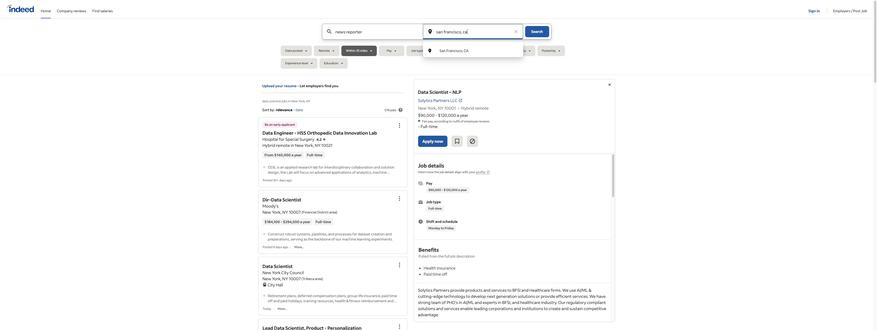 Task type: describe. For each thing, give the bounding box(es) containing it.
job actions for data scientist is collapsed image
[[397, 262, 403, 268]]

close job details image
[[607, 82, 613, 88]]

solytics partners llc (opens in a new tab) image
[[459, 98, 463, 103]]

search: Job title, keywords, or company text field
[[335, 24, 414, 39]]

save this job image
[[454, 138, 460, 144]]

job preferences (opens in a new window) image
[[487, 170, 490, 173]]

4.2 out of five stars rating image
[[317, 137, 326, 142]]

not interested image
[[470, 138, 476, 144]]

help icon image
[[398, 107, 404, 113]]



Task type: locate. For each thing, give the bounding box(es) containing it.
clear location input image
[[514, 29, 519, 34]]

transit information image
[[263, 282, 267, 287]]

job actions for lead data scientist, product - personalization is collapsed image
[[397, 324, 403, 330]]

None search field
[[281, 24, 593, 71]]

job actions for data engineer - hss orthopedic data innovation lab is collapsed image
[[397, 123, 403, 129]]

Edit location text field
[[435, 24, 511, 39]]

job actions for dir-data scientist is collapsed image
[[397, 195, 403, 201]]



Task type: vqa. For each thing, say whether or not it's contained in the screenshot.
"Job Actions For Journeyman Plumber Is Collapsed" image
no



